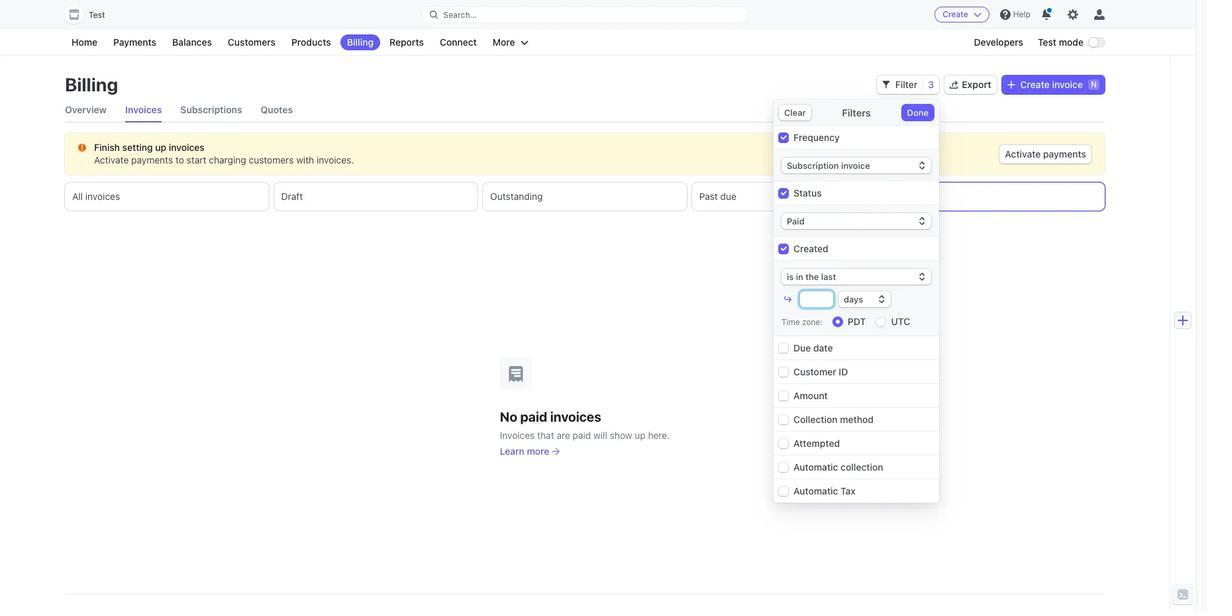 Task type: locate. For each thing, give the bounding box(es) containing it.
automatic left tax on the right
[[793, 485, 838, 497]]

paid
[[520, 409, 547, 424], [573, 429, 591, 441]]

test up home
[[89, 10, 105, 20]]

1 vertical spatial billing
[[65, 74, 118, 95]]

1 vertical spatial svg image
[[78, 144, 86, 152]]

0 vertical spatial svg image
[[1007, 81, 1015, 89]]

0 vertical spatial invoices
[[125, 104, 162, 115]]

1 horizontal spatial up
[[635, 429, 646, 441]]

outstanding
[[490, 191, 543, 202]]

developers link
[[967, 34, 1030, 50]]

2 automatic from the top
[[793, 485, 838, 497]]

svg image
[[882, 81, 890, 89]]

past
[[699, 191, 718, 202]]

method
[[840, 414, 874, 425]]

home link
[[65, 34, 104, 50]]

time zone:
[[781, 317, 823, 327]]

0 horizontal spatial up
[[155, 142, 166, 153]]

activate up the paid button
[[1005, 148, 1041, 160]]

billing link
[[340, 34, 380, 50]]

0 horizontal spatial svg image
[[78, 144, 86, 152]]

test left mode at top
[[1038, 36, 1056, 48]]

learn more
[[500, 445, 549, 457]]

learn
[[500, 445, 524, 457]]

automatic down attempted
[[793, 462, 838, 473]]

1 tab list from the top
[[65, 98, 1105, 123]]

tab list
[[65, 98, 1105, 123], [65, 183, 1105, 211]]

balances link
[[166, 34, 219, 50]]

test for test
[[89, 10, 105, 20]]

due
[[793, 342, 811, 354]]

outstanding button
[[483, 183, 687, 211]]

finish
[[94, 142, 120, 153]]

create
[[943, 9, 968, 19], [1020, 79, 1050, 90]]

date
[[813, 342, 833, 354]]

activate inside finish setting up invoices activate payments to start charging customers with invoices.
[[94, 154, 129, 166]]

due
[[720, 191, 736, 202]]

activate payments
[[1005, 148, 1086, 160]]

customer
[[793, 366, 836, 378]]

invoices that are paid will show up here.
[[500, 429, 670, 441]]

past due button
[[692, 183, 896, 211]]

create up developers link
[[943, 9, 968, 19]]

1 vertical spatial create
[[1020, 79, 1050, 90]]

up left "here."
[[635, 429, 646, 441]]

draft
[[281, 191, 303, 202]]

with
[[296, 154, 314, 166]]

2 tab list from the top
[[65, 183, 1105, 211]]

0 horizontal spatial invoices
[[125, 104, 162, 115]]

past due
[[699, 191, 736, 202]]

collection method
[[793, 414, 874, 425]]

None number field
[[800, 291, 833, 307]]

create for create invoice
[[1020, 79, 1050, 90]]

0 vertical spatial up
[[155, 142, 166, 153]]

status
[[793, 187, 822, 199]]

1 vertical spatial paid
[[573, 429, 591, 441]]

1 vertical spatial automatic
[[793, 485, 838, 497]]

all invoices
[[72, 191, 120, 202]]

test inside button
[[89, 10, 105, 20]]

0 vertical spatial automatic
[[793, 462, 838, 473]]

collection
[[841, 462, 883, 473]]

paid button
[[901, 183, 1105, 211]]

are
[[557, 429, 570, 441]]

payments
[[113, 36, 156, 48]]

1 vertical spatial invoices
[[85, 191, 120, 202]]

notifications image
[[1041, 9, 1052, 20]]

start
[[187, 154, 206, 166]]

done
[[907, 107, 929, 118]]

0 horizontal spatial billing
[[65, 74, 118, 95]]

products
[[291, 36, 331, 48]]

invoices
[[169, 142, 205, 153], [85, 191, 120, 202], [550, 409, 601, 424]]

0 vertical spatial billing
[[347, 36, 374, 48]]

export
[[962, 79, 991, 90]]

invoices.
[[317, 154, 354, 166]]

overview
[[65, 104, 107, 115]]

customers
[[228, 36, 275, 48]]

up
[[155, 142, 166, 153], [635, 429, 646, 441]]

payments
[[1043, 148, 1086, 160], [131, 154, 173, 166]]

created
[[793, 243, 828, 254]]

billing left reports
[[347, 36, 374, 48]]

zone:
[[802, 317, 823, 327]]

0 horizontal spatial activate
[[94, 154, 129, 166]]

test
[[89, 10, 105, 20], [1038, 36, 1056, 48]]

0 vertical spatial invoices
[[169, 142, 205, 153]]

invoices up to on the left of the page
[[169, 142, 205, 153]]

tax
[[841, 485, 856, 497]]

reports
[[389, 36, 424, 48]]

create inside button
[[943, 9, 968, 19]]

0 vertical spatial create
[[943, 9, 968, 19]]

payments inside finish setting up invoices activate payments to start charging customers with invoices.
[[131, 154, 173, 166]]

create for create
[[943, 9, 968, 19]]

tab list containing overview
[[65, 98, 1105, 123]]

amount
[[793, 390, 828, 401]]

filters
[[842, 107, 871, 119]]

automatic for automatic collection
[[793, 462, 838, 473]]

0 horizontal spatial create
[[943, 9, 968, 19]]

invoices up 'invoices that are paid will show up here.' at bottom
[[550, 409, 601, 424]]

2 horizontal spatial invoices
[[550, 409, 601, 424]]

Search… text field
[[422, 6, 747, 23]]

help
[[1013, 9, 1031, 19]]

activate down finish at left top
[[94, 154, 129, 166]]

0 vertical spatial paid
[[520, 409, 547, 424]]

quotes link
[[261, 98, 293, 122]]

invoices right all
[[85, 191, 120, 202]]

create left invoice
[[1020, 79, 1050, 90]]

learn more link
[[500, 445, 560, 458]]

1 vertical spatial up
[[635, 429, 646, 441]]

1 vertical spatial invoices
[[500, 429, 535, 441]]

connect
[[440, 36, 477, 48]]

1 horizontal spatial create
[[1020, 79, 1050, 90]]

invoices for invoices that are paid will show up here.
[[500, 429, 535, 441]]

0 horizontal spatial invoices
[[85, 191, 120, 202]]

billing up overview on the left
[[65, 74, 118, 95]]

0 horizontal spatial payments
[[131, 154, 173, 166]]

paid up that
[[520, 409, 547, 424]]

payments link
[[107, 34, 163, 50]]

n
[[1091, 79, 1097, 89]]

collection
[[793, 414, 838, 425]]

paid right are in the left of the page
[[573, 429, 591, 441]]

invoices
[[125, 104, 162, 115], [500, 429, 535, 441]]

billing
[[347, 36, 374, 48], [65, 74, 118, 95]]

finish setting up invoices activate payments to start charging customers with invoices.
[[94, 142, 354, 166]]

mode
[[1059, 36, 1083, 48]]

clear button
[[779, 105, 811, 121]]

1 horizontal spatial billing
[[347, 36, 374, 48]]

1 horizontal spatial payments
[[1043, 148, 1086, 160]]

draft button
[[274, 183, 478, 211]]

0 vertical spatial tab list
[[65, 98, 1105, 123]]

svg image
[[1007, 81, 1015, 89], [78, 144, 86, 152]]

1 horizontal spatial test
[[1038, 36, 1056, 48]]

svg image left finish at left top
[[78, 144, 86, 152]]

1 automatic from the top
[[793, 462, 838, 473]]

invoices up learn
[[500, 429, 535, 441]]

activate
[[1005, 148, 1041, 160], [94, 154, 129, 166]]

attempted
[[793, 438, 840, 449]]

0 horizontal spatial test
[[89, 10, 105, 20]]

svg image right export
[[1007, 81, 1015, 89]]

automatic
[[793, 462, 838, 473], [793, 485, 838, 497]]

time
[[781, 317, 800, 327]]

customers
[[249, 154, 294, 166]]

reports link
[[383, 34, 430, 50]]

0 vertical spatial test
[[89, 10, 105, 20]]

1 horizontal spatial invoices
[[169, 142, 205, 153]]

1 horizontal spatial invoices
[[500, 429, 535, 441]]

1 vertical spatial test
[[1038, 36, 1056, 48]]

up right setting
[[155, 142, 166, 153]]

paid
[[908, 191, 928, 202]]

tab list containing all invoices
[[65, 183, 1105, 211]]

invoices up setting
[[125, 104, 162, 115]]

products link
[[285, 34, 338, 50]]

1 vertical spatial tab list
[[65, 183, 1105, 211]]



Task type: describe. For each thing, give the bounding box(es) containing it.
help button
[[995, 4, 1036, 25]]

quotes
[[261, 104, 293, 115]]

utc
[[891, 316, 910, 327]]

connect link
[[433, 34, 483, 50]]

frequency
[[793, 132, 840, 143]]

activate payments link
[[1000, 145, 1091, 164]]

invoices inside finish setting up invoices activate payments to start charging customers with invoices.
[[169, 142, 205, 153]]

more
[[527, 445, 549, 457]]

invoices link
[[125, 98, 162, 122]]

3
[[928, 79, 934, 90]]

customers link
[[221, 34, 282, 50]]

developers
[[974, 36, 1023, 48]]

invoices for invoices
[[125, 104, 162, 115]]

charging
[[209, 154, 246, 166]]

automatic collection
[[793, 462, 883, 473]]

subscriptions
[[180, 104, 242, 115]]

setting
[[122, 142, 153, 153]]

Search… search field
[[422, 6, 747, 23]]

show
[[610, 429, 632, 441]]

test button
[[65, 5, 118, 24]]

here.
[[648, 429, 670, 441]]

no
[[500, 409, 517, 424]]

all
[[72, 191, 83, 202]]

no paid invoices
[[500, 409, 601, 424]]

up inside finish setting up invoices activate payments to start charging customers with invoices.
[[155, 142, 166, 153]]

test mode
[[1038, 36, 1083, 48]]

pdt
[[848, 316, 866, 327]]

automatic tax
[[793, 485, 856, 497]]

test for test mode
[[1038, 36, 1056, 48]]

1 horizontal spatial svg image
[[1007, 81, 1015, 89]]

subscriptions link
[[180, 98, 242, 122]]

done button
[[902, 105, 934, 121]]

automatic for automatic tax
[[793, 485, 838, 497]]

clear
[[784, 107, 806, 118]]

filter
[[895, 79, 918, 90]]

1 horizontal spatial paid
[[573, 429, 591, 441]]

invoices inside "button"
[[85, 191, 120, 202]]

id
[[839, 366, 848, 378]]

to
[[175, 154, 184, 166]]

balances
[[172, 36, 212, 48]]

due date
[[793, 342, 833, 354]]

more button
[[486, 34, 535, 50]]

search…
[[443, 10, 477, 20]]

that
[[537, 429, 554, 441]]

export button
[[945, 76, 997, 94]]

overview link
[[65, 98, 107, 122]]

more
[[493, 36, 515, 48]]

1 horizontal spatial activate
[[1005, 148, 1041, 160]]

create button
[[935, 7, 989, 23]]

0 horizontal spatial paid
[[520, 409, 547, 424]]

create invoice
[[1020, 79, 1083, 90]]

2 vertical spatial invoices
[[550, 409, 601, 424]]

will
[[593, 429, 607, 441]]

customer id
[[793, 366, 848, 378]]

home
[[72, 36, 97, 48]]

all invoices button
[[65, 183, 269, 211]]

invoice
[[1052, 79, 1083, 90]]



Task type: vqa. For each thing, say whether or not it's contained in the screenshot.
the response
no



